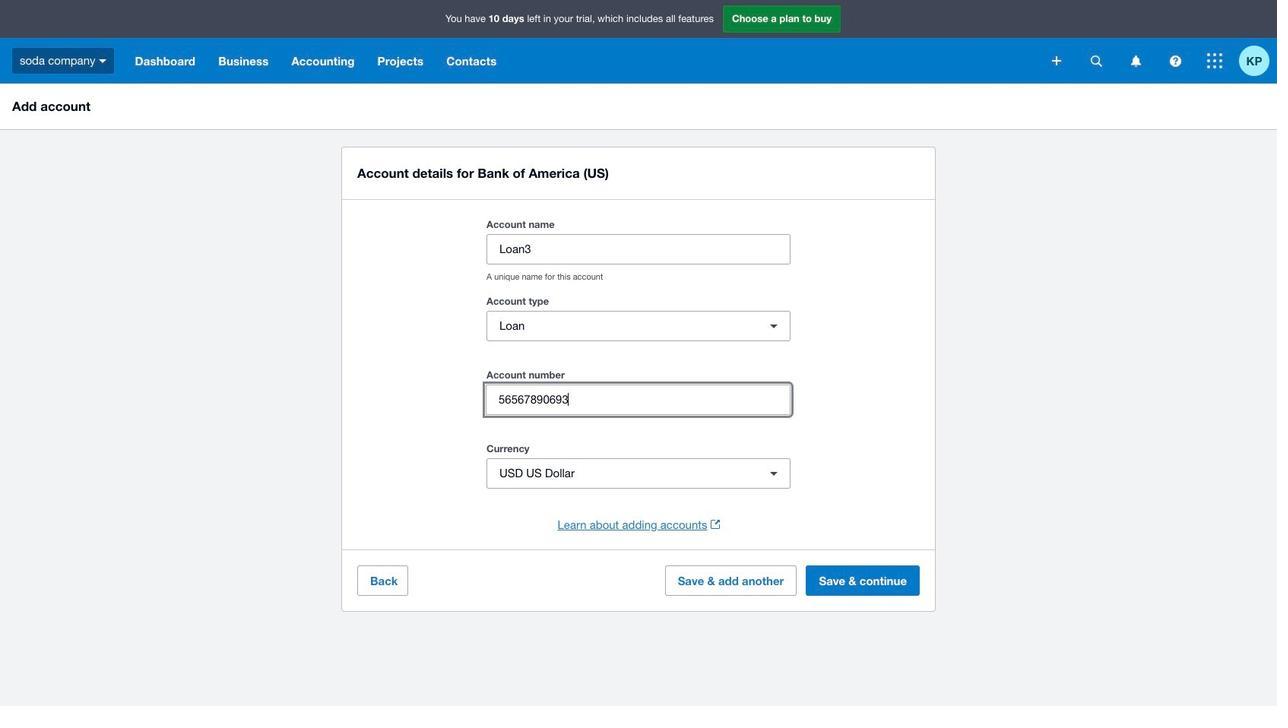Task type: describe. For each thing, give the bounding box(es) containing it.
1 horizontal spatial svg image
[[1052, 56, 1061, 65]]

e.g. Business Account field
[[487, 235, 790, 264]]



Task type: vqa. For each thing, say whether or not it's contained in the screenshot.
group
yes



Task type: locate. For each thing, give the bounding box(es) containing it.
banner
[[0, 0, 1277, 84]]

group
[[486, 369, 791, 433]]

svg image
[[1207, 53, 1222, 68], [1090, 55, 1102, 67], [1131, 55, 1141, 67], [1170, 55, 1181, 67]]

e.g. 12-1234-12345-01 field
[[487, 385, 790, 414]]

0 horizontal spatial svg image
[[99, 59, 107, 63]]

svg image
[[1052, 56, 1061, 65], [99, 59, 107, 63]]



